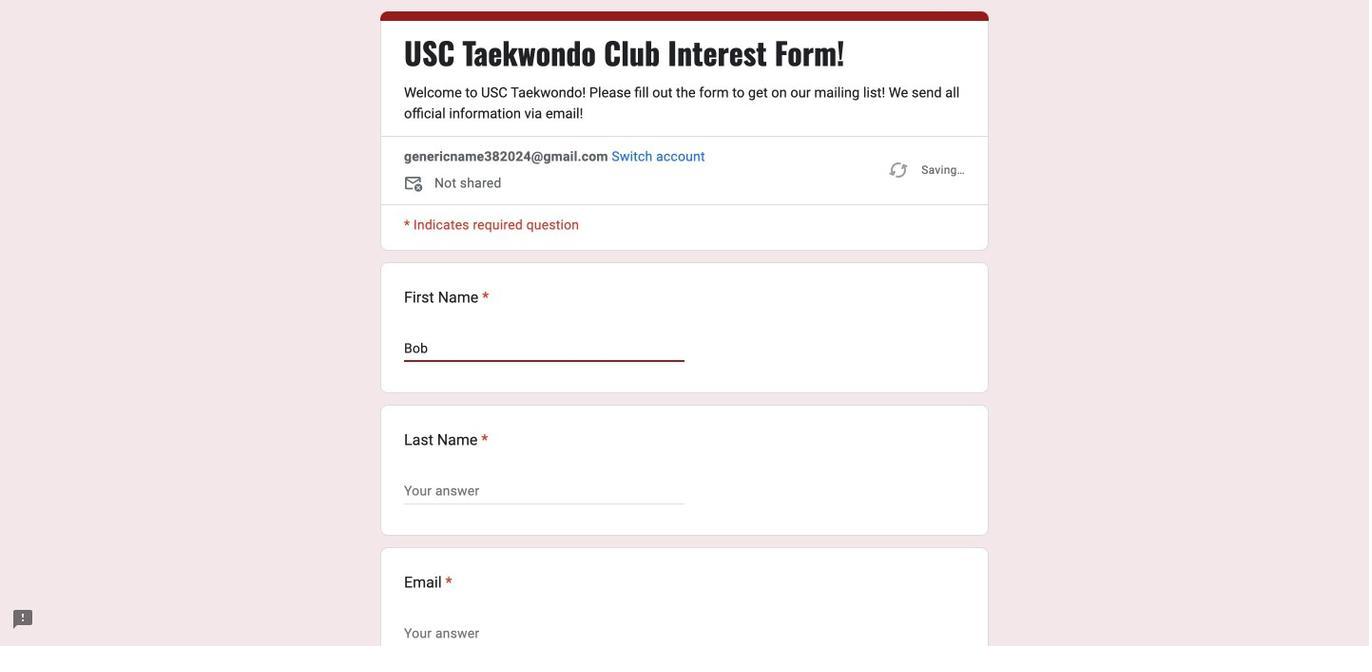 Task type: locate. For each thing, give the bounding box(es) containing it.
2 vertical spatial required question element
[[442, 572, 453, 595]]

required question element
[[479, 286, 489, 309], [478, 429, 488, 452], [442, 572, 453, 595]]

3 heading from the top
[[404, 429, 488, 452]]

list
[[381, 263, 989, 647]]

None text field
[[404, 338, 685, 361], [404, 480, 685, 503], [404, 623, 685, 646], [404, 338, 685, 361], [404, 480, 685, 503], [404, 623, 685, 646]]

status
[[888, 147, 966, 193]]

heading
[[404, 33, 845, 71], [404, 286, 489, 309], [404, 429, 488, 452], [404, 572, 453, 595]]

2 heading from the top
[[404, 286, 489, 309]]

your email and google account are not part of your response image
[[404, 174, 435, 197], [404, 174, 427, 197]]

0 vertical spatial required question element
[[479, 286, 489, 309]]

report a problem to google image
[[11, 609, 34, 632]]

4 heading from the top
[[404, 572, 453, 595]]

1 heading from the top
[[404, 33, 845, 71]]



Task type: vqa. For each thing, say whether or not it's contained in the screenshot.
2nd heading from the top of the page
yes



Task type: describe. For each thing, give the bounding box(es) containing it.
1 vertical spatial required question element
[[478, 429, 488, 452]]



